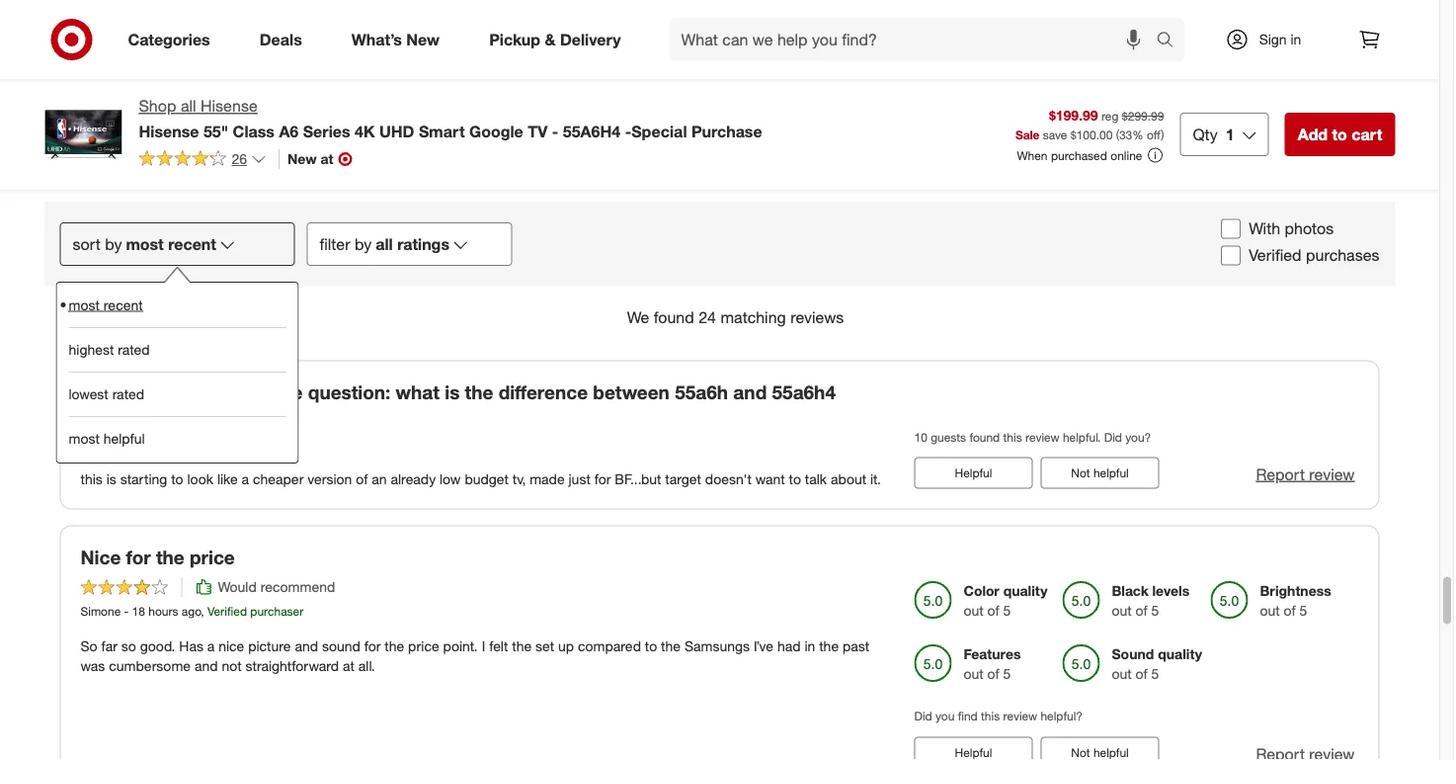 Task type: describe. For each thing, give the bounding box(es) containing it.
to inside add to cart button
[[1333, 125, 1348, 144]]

highest
[[69, 341, 114, 359]]

qty
[[1193, 125, 1218, 144]]

photos
[[1285, 219, 1334, 239]]

online
[[1111, 148, 1143, 163]]

- right pavin
[[112, 438, 117, 452]]

0 vertical spatial new
[[407, 30, 440, 49]]

just
[[569, 470, 591, 488]]

of left the an
[[356, 470, 368, 488]]

deals link
[[243, 18, 327, 61]]

What can we help you find? suggestions appear below search field
[[670, 18, 1162, 61]]

sign in
[[1260, 31, 1302, 48]]

out inside brightness out of 5
[[1261, 603, 1281, 620]]

out for black levels out of 5
[[1112, 603, 1132, 620]]

search button
[[1148, 18, 1195, 65]]

1 horizontal spatial target
[[665, 470, 702, 488]]

reg
[[1102, 108, 1119, 123]]

save
[[1043, 127, 1068, 142]]

24
[[699, 308, 717, 327]]

question:
[[308, 382, 391, 404]]

simone
[[81, 605, 121, 619]]

55"
[[204, 121, 228, 141]]

purchased
[[1051, 148, 1108, 163]]

with
[[1249, 219, 1281, 239]]

cheaper
[[253, 470, 304, 488]]

1 vertical spatial new
[[288, 150, 317, 167]]

most for most helpful
[[69, 430, 100, 448]]

image of hisense 55" class a6 series 4k uhd smart google tv - 55a6h4 -special purchase image
[[44, 95, 123, 174]]

pickup & delivery link
[[473, 18, 646, 61]]

1 vertical spatial is
[[106, 470, 116, 488]]

black
[[1112, 583, 1149, 600]]

for inside so far so good. has a nice picture and sound for the price point. i felt the set up compared to the samsungs i've had in the past was cumbersome and not straightforward at all.
[[364, 637, 381, 655]]

0 horizontal spatial and
[[195, 657, 218, 674]]

we
[[627, 308, 650, 327]]

filter by all ratings
[[320, 235, 450, 254]]

5 inside brightness out of 5
[[1300, 603, 1308, 620]]

compared
[[578, 637, 641, 655]]

what's
[[352, 30, 402, 49]]

purchases
[[1307, 246, 1380, 265]]

target keeps deleting the question: what is the difference between 55a6h and 55a6h4
[[81, 382, 836, 404]]

sound inside so far so good. has a nice picture and sound for the price point. i felt the set up compared to the samsungs i've had in the past was cumbersome and not straightforward at all.
[[322, 637, 361, 655]]

guest review image 4 of 6, zoom in image
[[720, 0, 844, 95]]

would recommend
[[218, 579, 335, 596]]

all.
[[359, 657, 375, 674]]

straightforward
[[246, 657, 339, 674]]

18 for simone
[[132, 605, 145, 619]]

of inside features out of 5
[[988, 666, 1000, 683]]

to left look
[[171, 470, 183, 488]]

0 horizontal spatial recent
[[104, 296, 143, 314]]

off
[[1147, 127, 1161, 142]]

guest review image 3 of 6, zoom in image
[[581, 0, 704, 95]]

hours for pavin
[[137, 438, 166, 452]]

$199.99
[[1050, 106, 1099, 124]]

review inside button
[[1310, 465, 1355, 484]]

purchaser
[[250, 605, 304, 619]]

quality for sound quality out of 5
[[1159, 646, 1203, 663]]

26
[[232, 150, 247, 167]]

18 for pavin
[[120, 438, 133, 452]]

review for helpful?
[[1004, 709, 1038, 724]]

color
[[964, 583, 1000, 600]]

verified purchases
[[1249, 246, 1380, 265]]

this is starting to look like a cheaper version of an already low budget tv, made just for bf...but target doesn't want to talk about it.
[[81, 470, 882, 488]]

i
[[482, 637, 486, 655]]

- right the 55a6h4
[[625, 121, 632, 141]]

tv,
[[513, 470, 526, 488]]

not
[[1072, 466, 1091, 481]]

helpful button
[[915, 458, 1033, 489]]

most recent link
[[69, 283, 286, 328]]

1 horizontal spatial hisense
[[201, 96, 258, 116]]

pavin - 18 hours ago
[[81, 438, 189, 452]]

a6
[[279, 121, 299, 141]]

ago for simone
[[182, 605, 201, 619]]

search
[[1148, 32, 1195, 51]]

the left point.
[[385, 637, 404, 655]]

a inside so far so good. has a nice picture and sound for the price point. i felt the set up compared to the samsungs i've had in the past was cumbersome and not straightforward at all.
[[207, 637, 215, 655]]

add to cart button
[[1285, 113, 1396, 156]]

highest rated link
[[69, 328, 286, 372]]

most helpful
[[69, 430, 145, 448]]

qty 1
[[1193, 125, 1235, 144]]

of inside color quality out of 5
[[988, 603, 1000, 620]]

0 horizontal spatial for
[[126, 547, 151, 569]]

not helpful
[[1072, 466, 1129, 481]]

doesn't
[[705, 470, 752, 488]]

most for most recent
[[69, 296, 100, 314]]

1 vertical spatial did
[[915, 709, 933, 724]]

nice
[[81, 547, 121, 569]]

0 vertical spatial at
[[321, 150, 334, 167]]

sale
[[1016, 127, 1040, 142]]

cart
[[1352, 125, 1383, 144]]

delivery
[[560, 30, 621, 49]]

(
[[1116, 127, 1120, 142]]

0 vertical spatial is
[[445, 382, 460, 404]]

so
[[81, 637, 97, 655]]

0 horizontal spatial hisense
[[139, 121, 199, 141]]

guest review image 1 of 6, zoom in image
[[302, 0, 425, 95]]

this for 10
[[1004, 430, 1023, 445]]

0 vertical spatial verified
[[1249, 246, 1302, 265]]

point.
[[443, 637, 478, 655]]

simone - 18 hours ago , verified purchaser
[[81, 605, 304, 619]]

the up simone - 18 hours ago , verified purchaser
[[156, 547, 185, 569]]

when purchased online
[[1017, 148, 1143, 163]]

,
[[201, 605, 204, 619]]

by for sort by
[[105, 235, 122, 254]]

the right what
[[465, 382, 494, 404]]

most helpful link
[[69, 416, 286, 461]]

2 horizontal spatial for
[[595, 470, 611, 488]]

rated for lowest rated
[[112, 386, 144, 403]]

an
[[372, 470, 387, 488]]

ratings
[[397, 235, 450, 254]]

black levels out of 5
[[1112, 583, 1190, 620]]

what's new
[[352, 30, 440, 49]]

samsungs
[[685, 637, 750, 655]]

report
[[1257, 465, 1305, 484]]

by for filter by
[[355, 235, 372, 254]]

&
[[545, 30, 556, 49]]

would
[[218, 579, 257, 596]]

sort by most recent
[[73, 235, 216, 254]]

price inside so far so good. has a nice picture and sound for the price point. i felt the set up compared to the samsungs i've had in the past was cumbersome and not straightforward at all.
[[408, 637, 439, 655]]

levels
[[1153, 583, 1190, 600]]

quality for color quality out of 5
[[1004, 583, 1048, 600]]



Task type: vqa. For each thing, say whether or not it's contained in the screenshot.
SHAPES AND COLORS
no



Task type: locate. For each thing, give the bounding box(es) containing it.
is right what
[[445, 382, 460, 404]]

i've
[[754, 637, 774, 655]]

out inside color quality out of 5
[[964, 603, 984, 620]]

new right what's
[[407, 30, 440, 49]]

this right find
[[981, 709, 1000, 724]]

2 vertical spatial review
[[1004, 709, 1038, 724]]

between
[[593, 382, 670, 404]]

recent up the "highest rated"
[[104, 296, 143, 314]]

past
[[843, 637, 870, 655]]

0 vertical spatial target
[[81, 382, 134, 404]]

0 vertical spatial most
[[126, 235, 164, 254]]

of down features
[[988, 666, 1000, 683]]

5 down features
[[1004, 666, 1011, 683]]

for up all.
[[364, 637, 381, 655]]

1 vertical spatial ago
[[182, 605, 201, 619]]

5 inside features out of 5
[[1004, 666, 1011, 683]]

shop all hisense hisense 55" class a6 series 4k uhd smart google tv - 55a6h4 -special purchase
[[139, 96, 763, 141]]

1 vertical spatial price
[[408, 637, 439, 655]]

1 vertical spatial target
[[665, 470, 702, 488]]

the left set
[[512, 637, 532, 655]]

helpful for not helpful
[[1094, 466, 1129, 481]]

sound up all.
[[322, 637, 361, 655]]

$
[[1071, 127, 1077, 142]]

0 vertical spatial for
[[595, 470, 611, 488]]

report review button
[[1257, 463, 1355, 486]]

out down features
[[964, 666, 984, 683]]

already
[[391, 470, 436, 488]]

1 vertical spatial this
[[81, 470, 103, 488]]

0 horizontal spatial new
[[288, 150, 317, 167]]

bf...but
[[615, 470, 662, 488]]

to right compared
[[645, 637, 657, 655]]

5 down "black levels out of 5" on the right bottom of page
[[1152, 666, 1160, 683]]

a right like
[[242, 470, 249, 488]]

about
[[831, 470, 867, 488]]

of down brightness
[[1284, 603, 1296, 620]]

out inside "black levels out of 5"
[[1112, 603, 1132, 620]]

0 horizontal spatial found
[[654, 308, 695, 327]]

far
[[101, 637, 117, 655]]

helpful?
[[1041, 709, 1083, 724]]

0 vertical spatial this
[[1004, 430, 1023, 445]]

lowest
[[69, 386, 108, 403]]

5 inside "black levels out of 5"
[[1152, 603, 1160, 620]]

1 vertical spatial for
[[126, 547, 151, 569]]

keeps
[[139, 382, 192, 404]]

of down color
[[988, 603, 1000, 620]]

by right filter
[[355, 235, 372, 254]]

this up helpful button
[[1004, 430, 1023, 445]]

target left doesn't
[[665, 470, 702, 488]]

5 for black levels out of 5
[[1152, 603, 1160, 620]]

at down the series
[[321, 150, 334, 167]]

new down a6
[[288, 150, 317, 167]]

0 vertical spatial hisense
[[201, 96, 258, 116]]

sign in link
[[1209, 18, 1333, 61]]

0 vertical spatial did
[[1105, 430, 1123, 445]]

series
[[303, 121, 350, 141]]

of inside brightness out of 5
[[1284, 603, 1296, 620]]

2 by from the left
[[355, 235, 372, 254]]

0 vertical spatial recent
[[168, 235, 216, 254]]

is left "starting"
[[106, 470, 116, 488]]

by
[[105, 235, 122, 254], [355, 235, 372, 254]]

price left point.
[[408, 637, 439, 655]]

had
[[778, 637, 801, 655]]

for right nice
[[126, 547, 151, 569]]

0 horizontal spatial verified
[[207, 605, 247, 619]]

0 vertical spatial rated
[[118, 341, 150, 359]]

sign
[[1260, 31, 1287, 48]]

0 vertical spatial found
[[654, 308, 695, 327]]

did left you?
[[1105, 430, 1123, 445]]

1 horizontal spatial a
[[242, 470, 249, 488]]

most inside 'link'
[[69, 430, 100, 448]]

hisense down the shop
[[139, 121, 199, 141]]

deals
[[260, 30, 302, 49]]

uhd
[[379, 121, 415, 141]]

2 vertical spatial and
[[195, 657, 218, 674]]

helpful inside not helpful button
[[1094, 466, 1129, 481]]

1 horizontal spatial for
[[364, 637, 381, 655]]

review left helpful.
[[1026, 430, 1060, 445]]

sound down "black levels out of 5" on the right bottom of page
[[1112, 646, 1155, 663]]

0 horizontal spatial at
[[321, 150, 334, 167]]

verified right ,
[[207, 605, 247, 619]]

up
[[558, 637, 574, 655]]

hisense up "55""
[[201, 96, 258, 116]]

18 right pavin
[[120, 438, 133, 452]]

all inside shop all hisense hisense 55" class a6 series 4k uhd smart google tv - 55a6h4 -special purchase
[[181, 96, 196, 116]]

did left you
[[915, 709, 933, 724]]

review left helpful?
[[1004, 709, 1038, 724]]

good.
[[140, 637, 175, 655]]

review right report
[[1310, 465, 1355, 484]]

2 horizontal spatial this
[[1004, 430, 1023, 445]]

- right "tv"
[[552, 121, 559, 141]]

google
[[470, 121, 524, 141]]

in inside so far so good. has a nice picture and sound for the price point. i felt the set up compared to the samsungs i've had in the past was cumbersome and not straightforward at all.
[[805, 637, 816, 655]]

pickup & delivery
[[489, 30, 621, 49]]

1 horizontal spatial at
[[343, 657, 355, 674]]

helpful for most helpful
[[104, 430, 145, 448]]

quality inside color quality out of 5
[[1004, 583, 1048, 600]]

1 vertical spatial a
[[207, 637, 215, 655]]

in right had
[[805, 637, 816, 655]]

1 vertical spatial review
[[1310, 465, 1355, 484]]

5 for color quality out of 5
[[1004, 603, 1011, 620]]

the right deleting
[[274, 382, 303, 404]]

guest review image 6 of 6, zoom in image
[[999, 0, 1122, 95]]

brightness
[[1261, 583, 1332, 600]]

1 vertical spatial quality
[[1159, 646, 1203, 663]]

1 horizontal spatial found
[[970, 430, 1000, 445]]

2 vertical spatial most
[[69, 430, 100, 448]]

1 horizontal spatial is
[[445, 382, 460, 404]]

1 vertical spatial 18
[[132, 605, 145, 619]]

$199.99 reg $299.99 sale save $ 100.00 ( 33 % off )
[[1016, 106, 1165, 142]]

reviews
[[791, 308, 844, 327]]

set
[[536, 637, 555, 655]]

budget
[[465, 470, 509, 488]]

1 by from the left
[[105, 235, 122, 254]]

nice for the price
[[81, 547, 235, 569]]

version
[[308, 470, 352, 488]]

)
[[1161, 127, 1165, 142]]

this down pavin
[[81, 470, 103, 488]]

100.00
[[1077, 127, 1113, 142]]

0 vertical spatial hours
[[137, 438, 166, 452]]

1 vertical spatial found
[[970, 430, 1000, 445]]

found
[[654, 308, 695, 327], [970, 430, 1000, 445]]

you?
[[1126, 430, 1152, 445]]

found right "guests"
[[970, 430, 1000, 445]]

the
[[274, 382, 303, 404], [465, 382, 494, 404], [156, 547, 185, 569], [385, 637, 404, 655], [512, 637, 532, 655], [661, 637, 681, 655], [820, 637, 839, 655]]

new
[[407, 30, 440, 49], [288, 150, 317, 167]]

so
[[121, 637, 136, 655]]

a
[[242, 470, 249, 488], [207, 637, 215, 655]]

most down lowest
[[69, 430, 100, 448]]

and up straightforward
[[295, 637, 318, 655]]

talk
[[805, 470, 827, 488]]

features out of 5
[[964, 646, 1021, 683]]

add to cart
[[1298, 125, 1383, 144]]

1 vertical spatial most
[[69, 296, 100, 314]]

of inside "black levels out of 5"
[[1136, 603, 1148, 620]]

out for color quality out of 5
[[964, 603, 984, 620]]

with photos
[[1249, 219, 1334, 239]]

most right sort
[[126, 235, 164, 254]]

all right the shop
[[181, 96, 196, 116]]

1 horizontal spatial and
[[295, 637, 318, 655]]

was
[[81, 657, 105, 674]]

rated right lowest
[[112, 386, 144, 403]]

1 horizontal spatial did
[[1105, 430, 1123, 445]]

0 horizontal spatial did
[[915, 709, 933, 724]]

tv
[[528, 121, 548, 141]]

price
[[190, 547, 235, 569], [408, 637, 439, 655]]

1 horizontal spatial recent
[[168, 235, 216, 254]]

to left the talk
[[789, 470, 801, 488]]

out down the black
[[1112, 603, 1132, 620]]

0 horizontal spatial by
[[105, 235, 122, 254]]

at left all.
[[343, 657, 355, 674]]

recent up most recent link at the top
[[168, 235, 216, 254]]

55a6h4
[[563, 121, 621, 141]]

1 horizontal spatial in
[[1291, 31, 1302, 48]]

want
[[756, 470, 785, 488]]

all
[[181, 96, 196, 116], [376, 235, 393, 254]]

0 vertical spatial ago
[[170, 438, 189, 452]]

and down 'has'
[[195, 657, 218, 674]]

helpful up "starting"
[[104, 430, 145, 448]]

0 horizontal spatial helpful
[[104, 430, 145, 448]]

1 horizontal spatial by
[[355, 235, 372, 254]]

1 vertical spatial hisense
[[139, 121, 199, 141]]

quality right color
[[1004, 583, 1048, 600]]

0 horizontal spatial sound
[[322, 637, 361, 655]]

1 vertical spatial verified
[[207, 605, 247, 619]]

like
[[217, 470, 238, 488]]

0 horizontal spatial is
[[106, 470, 116, 488]]

of
[[356, 470, 368, 488], [988, 603, 1000, 620], [1136, 603, 1148, 620], [1284, 603, 1296, 620], [988, 666, 1000, 683], [1136, 666, 1148, 683]]

and right 55a6h
[[734, 382, 767, 404]]

sound inside sound quality out of 5
[[1112, 646, 1155, 663]]

special
[[632, 121, 687, 141]]

1 vertical spatial helpful
[[1094, 466, 1129, 481]]

it.
[[871, 470, 882, 488]]

helpful inside most helpful 'link'
[[104, 430, 145, 448]]

target down the "highest rated"
[[81, 382, 134, 404]]

5 up features
[[1004, 603, 1011, 620]]

for right the just
[[595, 470, 611, 488]]

1 vertical spatial in
[[805, 637, 816, 655]]

1 horizontal spatial this
[[981, 709, 1000, 724]]

color quality out of 5
[[964, 583, 1048, 620]]

0 vertical spatial price
[[190, 547, 235, 569]]

rated
[[118, 341, 150, 359], [112, 386, 144, 403]]

review
[[1026, 430, 1060, 445], [1310, 465, 1355, 484], [1004, 709, 1038, 724]]

has
[[179, 637, 204, 655]]

add
[[1298, 125, 1328, 144]]

this for did
[[981, 709, 1000, 724]]

shop
[[139, 96, 176, 116]]

filter
[[320, 235, 350, 254]]

guest review image 2 of 6, zoom in image
[[441, 0, 565, 95]]

look
[[187, 470, 213, 488]]

5 down brightness
[[1300, 603, 1308, 620]]

0 horizontal spatial quality
[[1004, 583, 1048, 600]]

1 horizontal spatial sound
[[1112, 646, 1155, 663]]

5 inside color quality out of 5
[[1004, 603, 1011, 620]]

With photos checkbox
[[1222, 219, 1241, 239]]

1 vertical spatial hours
[[149, 605, 178, 619]]

rated for highest rated
[[118, 341, 150, 359]]

to right "add"
[[1333, 125, 1348, 144]]

hours up "starting"
[[137, 438, 166, 452]]

ago up look
[[170, 438, 189, 452]]

new at
[[288, 150, 334, 167]]

10
[[915, 430, 928, 445]]

of down "black levels out of 5" on the right bottom of page
[[1136, 666, 1148, 683]]

%
[[1133, 127, 1144, 142]]

the left past
[[820, 637, 839, 655]]

review for helpful.
[[1026, 430, 1060, 445]]

when
[[1017, 148, 1048, 163]]

rated right 'highest'
[[118, 341, 150, 359]]

1 horizontal spatial new
[[407, 30, 440, 49]]

ago up 'has'
[[182, 605, 201, 619]]

26 link
[[139, 149, 267, 172]]

0 vertical spatial a
[[242, 470, 249, 488]]

by right sort
[[105, 235, 122, 254]]

0 vertical spatial review
[[1026, 430, 1060, 445]]

ago for pavin
[[170, 438, 189, 452]]

out down brightness
[[1261, 603, 1281, 620]]

hours for simone
[[149, 605, 178, 619]]

to inside so far so good. has a nice picture and sound for the price point. i felt the set up compared to the samsungs i've had in the past was cumbersome and not straightforward at all.
[[645, 637, 657, 655]]

helpful right not at the right
[[1094, 466, 1129, 481]]

2 vertical spatial this
[[981, 709, 1000, 724]]

0 horizontal spatial this
[[81, 470, 103, 488]]

0 horizontal spatial all
[[181, 96, 196, 116]]

difference
[[499, 382, 588, 404]]

1 vertical spatial at
[[343, 657, 355, 674]]

$299.99
[[1123, 108, 1165, 123]]

made
[[530, 470, 565, 488]]

5 inside sound quality out of 5
[[1152, 666, 1160, 683]]

1 horizontal spatial all
[[376, 235, 393, 254]]

1 horizontal spatial quality
[[1159, 646, 1203, 663]]

of down the black
[[1136, 603, 1148, 620]]

2 vertical spatial for
[[364, 637, 381, 655]]

1 vertical spatial all
[[376, 235, 393, 254]]

10 guests found this review helpful. did you?
[[915, 430, 1152, 445]]

matching
[[721, 308, 786, 327]]

at inside so far so good. has a nice picture and sound for the price point. i felt the set up compared to the samsungs i've had in the past was cumbersome and not straightforward at all.
[[343, 657, 355, 674]]

in right sign
[[1291, 31, 1302, 48]]

0 horizontal spatial price
[[190, 547, 235, 569]]

found left 24
[[654, 308, 695, 327]]

0 vertical spatial in
[[1291, 31, 1302, 48]]

Verified purchases checkbox
[[1222, 246, 1241, 266]]

- right simone
[[124, 605, 129, 619]]

hours up good. at the bottom left
[[149, 605, 178, 619]]

1
[[1226, 125, 1235, 144]]

18
[[120, 438, 133, 452], [132, 605, 145, 619]]

18 up the so
[[132, 605, 145, 619]]

out down "black levels out of 5" on the right bottom of page
[[1112, 666, 1132, 683]]

0 vertical spatial quality
[[1004, 583, 1048, 600]]

out down color
[[964, 603, 984, 620]]

verified
[[1249, 246, 1302, 265], [207, 605, 247, 619]]

1 horizontal spatial price
[[408, 637, 439, 655]]

out inside sound quality out of 5
[[1112, 666, 1132, 683]]

a right 'has'
[[207, 637, 215, 655]]

recommend
[[261, 579, 335, 596]]

0 vertical spatial and
[[734, 382, 767, 404]]

most up 'highest'
[[69, 296, 100, 314]]

5 down levels
[[1152, 603, 1160, 620]]

1 vertical spatial rated
[[112, 386, 144, 403]]

out for sound quality out of 5
[[1112, 666, 1132, 683]]

0 horizontal spatial a
[[207, 637, 215, 655]]

pickup
[[489, 30, 541, 49]]

0 vertical spatial all
[[181, 96, 196, 116]]

0 vertical spatial helpful
[[104, 430, 145, 448]]

1 vertical spatial recent
[[104, 296, 143, 314]]

guest review image 5 of 6, zoom in image
[[859, 0, 983, 95]]

starting
[[120, 470, 167, 488]]

the left samsungs
[[661, 637, 681, 655]]

0 vertical spatial 18
[[120, 438, 133, 452]]

of inside sound quality out of 5
[[1136, 666, 1148, 683]]

1 horizontal spatial helpful
[[1094, 466, 1129, 481]]

verified down with
[[1249, 246, 1302, 265]]

0 horizontal spatial target
[[81, 382, 134, 404]]

all left ratings
[[376, 235, 393, 254]]

2 horizontal spatial and
[[734, 382, 767, 404]]

cumbersome
[[109, 657, 191, 674]]

1 horizontal spatial verified
[[1249, 246, 1302, 265]]

quality down "black levels out of 5" on the right bottom of page
[[1159, 646, 1203, 663]]

1 vertical spatial and
[[295, 637, 318, 655]]

price up the would
[[190, 547, 235, 569]]

out inside features out of 5
[[964, 666, 984, 683]]

quality inside sound quality out of 5
[[1159, 646, 1203, 663]]

helpful.
[[1063, 430, 1101, 445]]

5 for sound quality out of 5
[[1152, 666, 1160, 683]]

0 horizontal spatial in
[[805, 637, 816, 655]]

did you find this review helpful?
[[915, 709, 1083, 724]]



